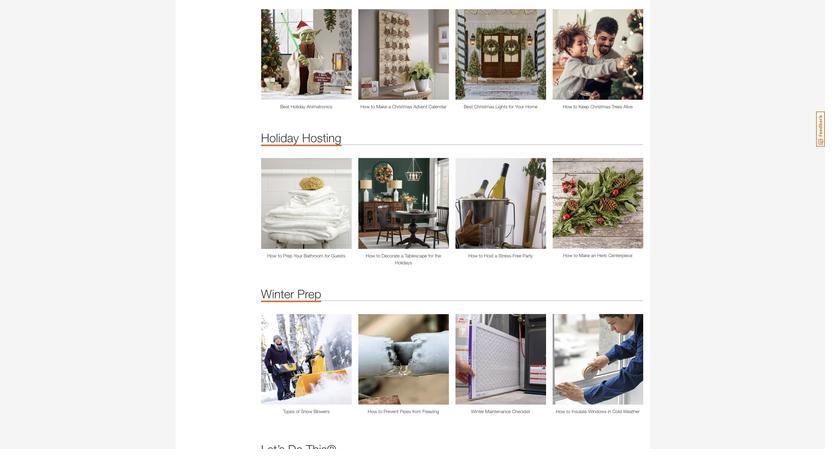 Task type: describe. For each thing, give the bounding box(es) containing it.
herb
[[598, 253, 607, 258]]

your inside best christmas lights for your home 'link'
[[515, 104, 524, 109]]

alive
[[624, 104, 633, 109]]

how to make an herb centerpiece
[[564, 253, 633, 258]]

how to prevent pipes from freezing image
[[358, 314, 449, 405]]

home
[[526, 104, 538, 109]]

party
[[523, 253, 533, 259]]

how for how to make an herb centerpiece
[[564, 253, 573, 258]]

to for how to decorate a tablescape for the holidays
[[377, 253, 381, 259]]

winter for winter prep
[[261, 287, 294, 301]]

in
[[608, 409, 612, 415]]

how for how to prep your bathroom for guests
[[267, 253, 277, 259]]

how to make an herb centerpiece link
[[553, 252, 643, 259]]

to for how to insulate windows in cold weather
[[567, 409, 571, 415]]

to for how to make a christmas advent calendar
[[371, 104, 375, 109]]

best holiday animatronics
[[280, 104, 332, 109]]

windows
[[588, 409, 607, 415]]

to for how to host a stress-free party
[[479, 253, 483, 259]]

how to make a christmas advent calendar link
[[358, 103, 449, 110]]

the
[[435, 253, 441, 259]]

how to make an herb centerpiece image
[[553, 158, 643, 249]]

0 horizontal spatial prep
[[283, 253, 292, 259]]

types of snow blowers image
[[261, 314, 352, 405]]

how for how to make a christmas advent calendar
[[361, 104, 370, 109]]

weather
[[623, 409, 640, 415]]

christmas inside "link"
[[591, 104, 611, 109]]

how to keep christmas trees alive link
[[553, 103, 643, 110]]

holiday inside best holiday animatronics link
[[291, 104, 305, 109]]

make for an
[[579, 253, 590, 258]]

your inside how to prep your bathroom for guests link
[[294, 253, 303, 259]]

best christmas lights for your home
[[464, 104, 538, 109]]

how to prep your bathroom for guests link
[[261, 252, 352, 259]]

how for how to prevent pipes from freezing
[[368, 409, 377, 415]]

snow
[[301, 409, 312, 415]]

how for how to decorate a tablescape for the holidays
[[366, 253, 375, 259]]

from
[[412, 409, 421, 415]]

cold
[[613, 409, 622, 415]]

holiday hosting
[[261, 131, 342, 145]]

how to host a stress-free party link
[[456, 252, 546, 259]]

how to prep your bathroom for guests
[[267, 253, 345, 259]]

for inside 'link'
[[509, 104, 514, 109]]



Task type: vqa. For each thing, say whether or not it's contained in the screenshot.
the for related to How to Decorate a Tablescape for the Holidays
yes



Task type: locate. For each thing, give the bounding box(es) containing it.
your left home
[[515, 104, 524, 109]]

host
[[484, 253, 494, 259]]

keep
[[579, 104, 589, 109]]

0 horizontal spatial your
[[294, 253, 303, 259]]

for
[[509, 104, 514, 109], [325, 253, 330, 259], [429, 253, 434, 259]]

feedback link image
[[817, 111, 825, 147]]

to for how to prep your bathroom for guests
[[278, 253, 282, 259]]

your
[[515, 104, 524, 109], [294, 253, 303, 259]]

lights
[[496, 104, 508, 109]]

how to prevent pipes from freezing link
[[358, 408, 449, 415]]

how
[[361, 104, 370, 109], [563, 104, 572, 109], [564, 253, 573, 258], [267, 253, 277, 259], [366, 253, 375, 259], [469, 253, 478, 259], [368, 409, 377, 415], [556, 409, 565, 415]]

make for a
[[376, 104, 387, 109]]

for left the
[[429, 253, 434, 259]]

christmas inside 'link'
[[474, 104, 494, 109]]

blowers
[[314, 409, 330, 415]]

0 vertical spatial make
[[376, 104, 387, 109]]

2 horizontal spatial for
[[509, 104, 514, 109]]

to inside "link"
[[574, 104, 578, 109]]

trees
[[612, 104, 623, 109]]

christmas inside "link"
[[392, 104, 412, 109]]

best holiday animatronics link
[[261, 103, 352, 110]]

how to insulate windows in cold weather link
[[553, 408, 643, 415]]

how inside the how to keep christmas trees alive "link"
[[563, 104, 572, 109]]

for left guests
[[325, 253, 330, 259]]

how inside how to make a christmas advent calendar "link"
[[361, 104, 370, 109]]

1 vertical spatial winter
[[471, 409, 484, 415]]

types
[[283, 409, 295, 415]]

holiday
[[291, 104, 305, 109], [261, 131, 299, 145]]

a right the 'host'
[[495, 253, 497, 259]]

to for how to prevent pipes from freezing
[[379, 409, 382, 415]]

decorate
[[382, 253, 400, 259]]

how for how to keep christmas trees alive
[[563, 104, 572, 109]]

how to decorate a tablescape for the holidays image
[[358, 158, 449, 249]]

best christmas lights for your home image
[[456, 9, 546, 100]]

how to make a christmas advent calendar
[[361, 104, 447, 109]]

0 vertical spatial winter
[[261, 287, 294, 301]]

a inside "link"
[[389, 104, 391, 109]]

to for how to keep christmas trees alive
[[574, 104, 578, 109]]

calendar
[[429, 104, 447, 109]]

for for how to prep your bathroom for guests
[[325, 253, 330, 259]]

types of snow blowers link
[[261, 408, 352, 415]]

winter maintenance checklist
[[471, 409, 530, 415]]

0 vertical spatial prep
[[283, 253, 292, 259]]

winter maintenance checklist image
[[456, 314, 546, 405]]

tablescape
[[405, 253, 427, 259]]

winter prep
[[261, 287, 321, 301]]

1 best from the left
[[280, 104, 289, 109]]

best christmas lights for your home link
[[456, 103, 546, 110]]

how to insulate windows in cold weather image
[[553, 314, 643, 405]]

1 horizontal spatial winter
[[471, 409, 484, 415]]

stress-
[[499, 253, 513, 259]]

insulate
[[572, 409, 587, 415]]

a for host
[[495, 253, 497, 259]]

how to host a stress-free party
[[469, 253, 533, 259]]

2 horizontal spatial a
[[495, 253, 497, 259]]

1 horizontal spatial your
[[515, 104, 524, 109]]

0 horizontal spatial best
[[280, 104, 289, 109]]

how inside the how to make an herb centerpiece link
[[564, 253, 573, 258]]

prevent
[[384, 409, 399, 415]]

holidays
[[395, 260, 412, 265]]

1 horizontal spatial christmas
[[474, 104, 494, 109]]

maintenance
[[486, 409, 511, 415]]

christmas right the keep
[[591, 104, 611, 109]]

2 horizontal spatial christmas
[[591, 104, 611, 109]]

best inside 'link'
[[464, 104, 473, 109]]

best for best holiday animatronics
[[280, 104, 289, 109]]

0 horizontal spatial for
[[325, 253, 330, 259]]

best holiday animatronics image
[[261, 9, 352, 100]]

how to keep christmas trees alive image
[[553, 9, 643, 100]]

freezing
[[423, 409, 439, 415]]

how to host a stress-free party image
[[456, 158, 546, 249]]

0 horizontal spatial christmas
[[392, 104, 412, 109]]

how inside how to decorate a tablescape for the holidays
[[366, 253, 375, 259]]

1 horizontal spatial best
[[464, 104, 473, 109]]

1 horizontal spatial make
[[579, 253, 590, 258]]

winter maintenance checklist link
[[456, 408, 546, 415]]

hosting
[[302, 131, 342, 145]]

a
[[389, 104, 391, 109], [401, 253, 404, 259], [495, 253, 497, 259]]

how inside how to prep your bathroom for guests link
[[267, 253, 277, 259]]

0 horizontal spatial make
[[376, 104, 387, 109]]

to
[[371, 104, 375, 109], [574, 104, 578, 109], [574, 253, 578, 258], [278, 253, 282, 259], [377, 253, 381, 259], [479, 253, 483, 259], [379, 409, 382, 415], [567, 409, 571, 415]]

winter
[[261, 287, 294, 301], [471, 409, 484, 415]]

1 horizontal spatial for
[[429, 253, 434, 259]]

how to make a christmas advent calendar image
[[358, 9, 449, 100]]

1 horizontal spatial a
[[401, 253, 404, 259]]

2 best from the left
[[464, 104, 473, 109]]

how to insulate windows in cold weather
[[556, 409, 640, 415]]

best
[[280, 104, 289, 109], [464, 104, 473, 109]]

1 vertical spatial holiday
[[261, 131, 299, 145]]

how to decorate a tablescape for the holidays link
[[358, 252, 449, 266]]

animatronics
[[307, 104, 332, 109]]

prep
[[283, 253, 292, 259], [297, 287, 321, 301]]

guests
[[331, 253, 345, 259]]

0 horizontal spatial a
[[389, 104, 391, 109]]

how inside how to prevent pipes from freezing link
[[368, 409, 377, 415]]

1 vertical spatial make
[[579, 253, 590, 258]]

an
[[591, 253, 596, 258]]

a left advent
[[389, 104, 391, 109]]

3 christmas from the left
[[591, 104, 611, 109]]

christmas left advent
[[392, 104, 412, 109]]

advent
[[414, 104, 428, 109]]

to inside "link"
[[371, 104, 375, 109]]

pipes
[[400, 409, 411, 415]]

0 horizontal spatial winter
[[261, 287, 294, 301]]

1 horizontal spatial prep
[[297, 287, 321, 301]]

a for decorate
[[401, 253, 404, 259]]

winter for winter maintenance checklist
[[471, 409, 484, 415]]

bathroom
[[304, 253, 324, 259]]

how for how to host a stress-free party
[[469, 253, 478, 259]]

checklist
[[512, 409, 530, 415]]

a inside how to decorate a tablescape for the holidays
[[401, 253, 404, 259]]

1 christmas from the left
[[392, 104, 412, 109]]

to for how to make an herb centerpiece
[[574, 253, 578, 258]]

1 vertical spatial your
[[294, 253, 303, 259]]

for inside how to decorate a tablescape for the holidays
[[429, 253, 434, 259]]

to inside how to decorate a tablescape for the holidays
[[377, 253, 381, 259]]

your left bathroom
[[294, 253, 303, 259]]

best for best christmas lights for your home
[[464, 104, 473, 109]]

a for make
[[389, 104, 391, 109]]

how to prevent pipes from freezing
[[368, 409, 439, 415]]

1 vertical spatial prep
[[297, 287, 321, 301]]

0 vertical spatial holiday
[[291, 104, 305, 109]]

make
[[376, 104, 387, 109], [579, 253, 590, 258]]

how inside how to host a stress-free party link
[[469, 253, 478, 259]]

centerpiece
[[609, 253, 633, 258]]

winter inside winter maintenance checklist link
[[471, 409, 484, 415]]

make inside "link"
[[376, 104, 387, 109]]

free
[[513, 253, 522, 259]]

how to prep your bathroom for guests image
[[261, 158, 352, 249]]

for right lights
[[509, 104, 514, 109]]

how for how to insulate windows in cold weather
[[556, 409, 565, 415]]

how inside how to insulate windows in cold weather link
[[556, 409, 565, 415]]

of
[[296, 409, 300, 415]]

2 christmas from the left
[[474, 104, 494, 109]]

for for how to decorate a tablescape for the holidays
[[429, 253, 434, 259]]

christmas
[[392, 104, 412, 109], [474, 104, 494, 109], [591, 104, 611, 109]]

how to keep christmas trees alive
[[563, 104, 633, 109]]

christmas left lights
[[474, 104, 494, 109]]

a up the holidays
[[401, 253, 404, 259]]

how to decorate a tablescape for the holidays
[[366, 253, 441, 265]]

0 vertical spatial your
[[515, 104, 524, 109]]

types of snow blowers
[[283, 409, 330, 415]]



